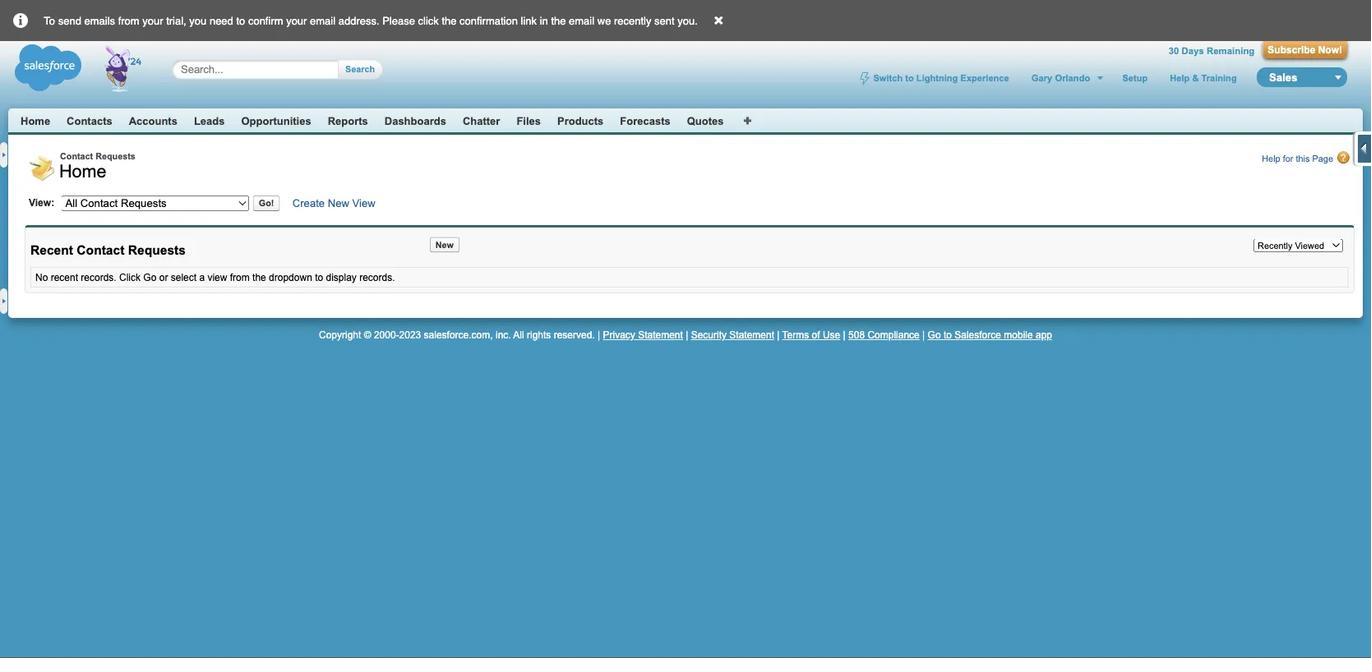Task type: vqa. For each thing, say whether or not it's contained in the screenshot.
Sales & Marketing Dashboards Reports link
no



Task type: describe. For each thing, give the bounding box(es) containing it.
info image
[[0, 0, 41, 29]]

1 horizontal spatial the
[[442, 14, 457, 27]]

chatter
[[463, 115, 500, 127]]

recent
[[30, 243, 73, 258]]

chatter link
[[463, 115, 500, 127]]

new
[[328, 197, 349, 209]]

all tabs image
[[743, 115, 753, 125]]

salesforce.com,
[[424, 330, 493, 341]]

0 vertical spatial go
[[143, 272, 157, 283]]

accounts link
[[129, 115, 178, 127]]

products
[[558, 115, 604, 127]]

display
[[326, 272, 357, 283]]

dropdown
[[269, 272, 312, 283]]

1 vertical spatial from
[[230, 272, 250, 283]]

home inside contact requests home
[[59, 162, 107, 181]]

opportunities
[[241, 115, 311, 127]]

help & training
[[1170, 73, 1237, 83]]

inc.
[[496, 330, 511, 341]]

or
[[159, 272, 168, 283]]

privacy
[[603, 330, 635, 341]]

days
[[1182, 45, 1205, 56]]

contact inside contact requests home
[[60, 151, 93, 162]]

sales
[[1270, 71, 1298, 83]]

rights
[[527, 330, 551, 341]]

salesforce
[[955, 330, 1002, 341]]

a
[[199, 272, 205, 283]]

link
[[521, 14, 537, 27]]

emails
[[84, 14, 115, 27]]

compliance
[[868, 330, 920, 341]]

to right need
[[236, 14, 245, 27]]

contact requests home
[[59, 151, 136, 181]]

help for this page
[[1262, 154, 1334, 164]]

no recent records. click go or select a view from the dropdown to display records.
[[35, 272, 395, 283]]

1 vertical spatial requests
[[128, 243, 186, 258]]

2 records. from the left
[[359, 272, 395, 283]]

view
[[352, 197, 376, 209]]

gary orlando
[[1032, 73, 1091, 83]]

recent contact requests
[[30, 243, 186, 258]]

0 horizontal spatial from
[[118, 14, 140, 27]]

for
[[1283, 154, 1294, 164]]

4 | from the left
[[843, 330, 846, 341]]

setup link
[[1121, 73, 1150, 83]]

gary
[[1032, 73, 1053, 83]]

508 compliance link
[[849, 330, 920, 341]]

app
[[1036, 330, 1053, 341]]

1 statement from the left
[[638, 330, 683, 341]]

dashboards link
[[385, 115, 446, 127]]

switch
[[874, 73, 903, 83]]

30
[[1169, 45, 1180, 56]]

help & training link
[[1169, 73, 1239, 83]]

privacy statement link
[[603, 330, 683, 341]]

recent
[[51, 272, 78, 283]]

products link
[[558, 115, 604, 127]]

30 days remaining link
[[1169, 45, 1255, 56]]

click
[[418, 14, 439, 27]]

files
[[517, 115, 541, 127]]

opportunities link
[[241, 115, 311, 127]]

help for this page link
[[1262, 151, 1351, 164]]

copyright © 2000-2023 salesforce.com, inc. all rights reserved. | privacy statement | security statement | terms of use | 508 compliance | go to salesforce mobile app
[[319, 330, 1053, 341]]

all
[[513, 330, 524, 341]]

contacts link
[[67, 115, 112, 127]]

requests inside contact requests home
[[96, 151, 136, 162]]

reports
[[328, 115, 368, 127]]

reserved.
[[554, 330, 595, 341]]

lightning
[[917, 73, 958, 83]]

address.
[[339, 14, 380, 27]]

experience
[[961, 73, 1010, 83]]

accounts
[[129, 115, 178, 127]]

to
[[44, 14, 55, 27]]

click
[[119, 272, 141, 283]]

need
[[210, 14, 233, 27]]

Search... text field
[[181, 63, 322, 76]]

help for help & training
[[1170, 73, 1190, 83]]

copyright
[[319, 330, 361, 341]]

to send emails from your trial, you need to confirm your email address. please click the confirmation link in the email we recently sent you.
[[44, 14, 698, 27]]

dashboards
[[385, 115, 446, 127]]

page
[[1313, 154, 1334, 164]]

create
[[293, 197, 325, 209]]

1 records. from the left
[[81, 272, 117, 283]]

reports link
[[328, 115, 368, 127]]

0 vertical spatial home
[[21, 115, 50, 127]]

forecasts
[[620, 115, 671, 127]]



Task type: locate. For each thing, give the bounding box(es) containing it.
statement right privacy
[[638, 330, 683, 341]]

from right emails
[[118, 14, 140, 27]]

contact request image
[[29, 155, 55, 182]]

terms of use link
[[783, 330, 841, 341]]

1 vertical spatial go
[[928, 330, 941, 341]]

email
[[310, 14, 336, 27], [569, 14, 595, 27]]

remaining
[[1207, 45, 1255, 56]]

to
[[236, 14, 245, 27], [906, 73, 914, 83], [315, 272, 323, 283], [944, 330, 952, 341]]

quotes link
[[687, 115, 724, 127]]

None button
[[1263, 41, 1348, 58], [339, 60, 375, 79], [253, 196, 280, 211], [430, 237, 460, 253], [1263, 41, 1348, 58], [339, 60, 375, 79], [253, 196, 280, 211], [430, 237, 460, 253]]

1 horizontal spatial home
[[59, 162, 107, 181]]

0 vertical spatial from
[[118, 14, 140, 27]]

30 days remaining
[[1169, 45, 1255, 56]]

&
[[1193, 73, 1199, 83]]

orlando
[[1055, 73, 1091, 83]]

1 vertical spatial home
[[59, 162, 107, 181]]

salesforce.com image
[[11, 41, 155, 95]]

©
[[364, 330, 371, 341]]

help for help for this page
[[1262, 154, 1281, 164]]

leads
[[194, 115, 225, 127]]

go
[[143, 272, 157, 283], [928, 330, 941, 341]]

select
[[171, 272, 197, 283]]

help left for
[[1262, 154, 1281, 164]]

leads link
[[194, 115, 225, 127]]

of
[[812, 330, 820, 341]]

help
[[1170, 73, 1190, 83], [1262, 154, 1281, 164]]

the
[[442, 14, 457, 27], [551, 14, 566, 27], [253, 272, 266, 283]]

requests down contacts
[[96, 151, 136, 162]]

0 horizontal spatial go
[[143, 272, 157, 283]]

home link
[[21, 115, 50, 127]]

1 horizontal spatial help
[[1262, 154, 1281, 164]]

confirm
[[248, 14, 283, 27]]

quotes
[[687, 115, 724, 127]]

go to salesforce mobile app link
[[928, 330, 1053, 341]]

1 horizontal spatial your
[[286, 14, 307, 27]]

statement
[[638, 330, 683, 341], [730, 330, 775, 341]]

1 vertical spatial help
[[1262, 154, 1281, 164]]

1 email from the left
[[310, 14, 336, 27]]

2 statement from the left
[[730, 330, 775, 341]]

0 horizontal spatial your
[[142, 14, 163, 27]]

| left 508
[[843, 330, 846, 341]]

508
[[849, 330, 865, 341]]

view:
[[29, 197, 54, 208]]

mobile
[[1004, 330, 1033, 341]]

to left display
[[315, 272, 323, 283]]

requests up or
[[128, 243, 186, 258]]

1 horizontal spatial statement
[[730, 330, 775, 341]]

go left or
[[143, 272, 157, 283]]

contacts
[[67, 115, 112, 127]]

contact
[[60, 151, 93, 162], [77, 243, 125, 258]]

the right in
[[551, 14, 566, 27]]

home right 'contact request' icon
[[59, 162, 107, 181]]

you
[[189, 14, 207, 27]]

home
[[21, 115, 50, 127], [59, 162, 107, 181]]

5 | from the left
[[923, 330, 925, 341]]

0 horizontal spatial statement
[[638, 330, 683, 341]]

0 vertical spatial contact
[[60, 151, 93, 162]]

the left dropdown
[[253, 272, 266, 283]]

2 horizontal spatial the
[[551, 14, 566, 27]]

files link
[[517, 115, 541, 127]]

security
[[691, 330, 727, 341]]

view
[[208, 272, 227, 283]]

0 horizontal spatial help
[[1170, 73, 1190, 83]]

0 vertical spatial requests
[[96, 151, 136, 162]]

the right click
[[442, 14, 457, 27]]

2 your from the left
[[286, 14, 307, 27]]

send
[[58, 14, 81, 27]]

switch to lightning experience
[[874, 73, 1010, 83]]

we
[[598, 14, 611, 27]]

1 your from the left
[[142, 14, 163, 27]]

1 | from the left
[[598, 330, 600, 341]]

in
[[540, 14, 548, 27]]

email left we
[[569, 14, 595, 27]]

0 horizontal spatial home
[[21, 115, 50, 127]]

1 horizontal spatial email
[[569, 14, 595, 27]]

go right compliance
[[928, 330, 941, 341]]

create new view link
[[293, 197, 376, 209]]

| right compliance
[[923, 330, 925, 341]]

| left terms
[[777, 330, 780, 341]]

no
[[35, 272, 48, 283]]

2 | from the left
[[686, 330, 689, 341]]

switch to lightning experience link
[[858, 72, 1011, 85]]

home up 'contact request' icon
[[21, 115, 50, 127]]

statement right the security
[[730, 330, 775, 341]]

2 email from the left
[[569, 14, 595, 27]]

records. right display
[[359, 272, 395, 283]]

1 horizontal spatial go
[[928, 330, 941, 341]]

1 vertical spatial contact
[[77, 243, 125, 258]]

0 vertical spatial help
[[1170, 73, 1190, 83]]

your left trial,
[[142, 14, 163, 27]]

create new view
[[293, 197, 376, 209]]

contact right 'contact request' icon
[[60, 151, 93, 162]]

forecasts link
[[620, 115, 671, 127]]

your right the confirm
[[286, 14, 307, 27]]

1 horizontal spatial records.
[[359, 272, 395, 283]]

terms
[[783, 330, 809, 341]]

trial,
[[166, 14, 186, 27]]

| left the security
[[686, 330, 689, 341]]

from
[[118, 14, 140, 27], [230, 272, 250, 283]]

sent
[[655, 14, 675, 27]]

from right view
[[230, 272, 250, 283]]

recently
[[614, 14, 652, 27]]

2023
[[399, 330, 421, 341]]

email left address.
[[310, 14, 336, 27]]

expand quick access menu image
[[1358, 141, 1372, 157]]

1 horizontal spatial from
[[230, 272, 250, 283]]

this
[[1296, 154, 1310, 164]]

to left salesforce
[[944, 330, 952, 341]]

to right the switch
[[906, 73, 914, 83]]

|
[[598, 330, 600, 341], [686, 330, 689, 341], [777, 330, 780, 341], [843, 330, 846, 341], [923, 330, 925, 341]]

0 horizontal spatial email
[[310, 14, 336, 27]]

setup
[[1123, 73, 1148, 83]]

0 horizontal spatial records.
[[81, 272, 117, 283]]

0 horizontal spatial the
[[253, 272, 266, 283]]

training
[[1202, 73, 1237, 83]]

help left &
[[1170, 73, 1190, 83]]

please
[[383, 14, 415, 27]]

contact up click
[[77, 243, 125, 258]]

| left privacy
[[598, 330, 600, 341]]

you.
[[678, 14, 698, 27]]

use
[[823, 330, 841, 341]]

records. down recent contact requests at the left of page
[[81, 272, 117, 283]]

requests
[[96, 151, 136, 162], [128, 243, 186, 258]]

confirmation
[[460, 14, 518, 27]]

close image
[[701, 2, 738, 27]]

3 | from the left
[[777, 330, 780, 341]]

records.
[[81, 272, 117, 283], [359, 272, 395, 283]]

2000-
[[374, 330, 399, 341]]

security statement link
[[691, 330, 775, 341]]



